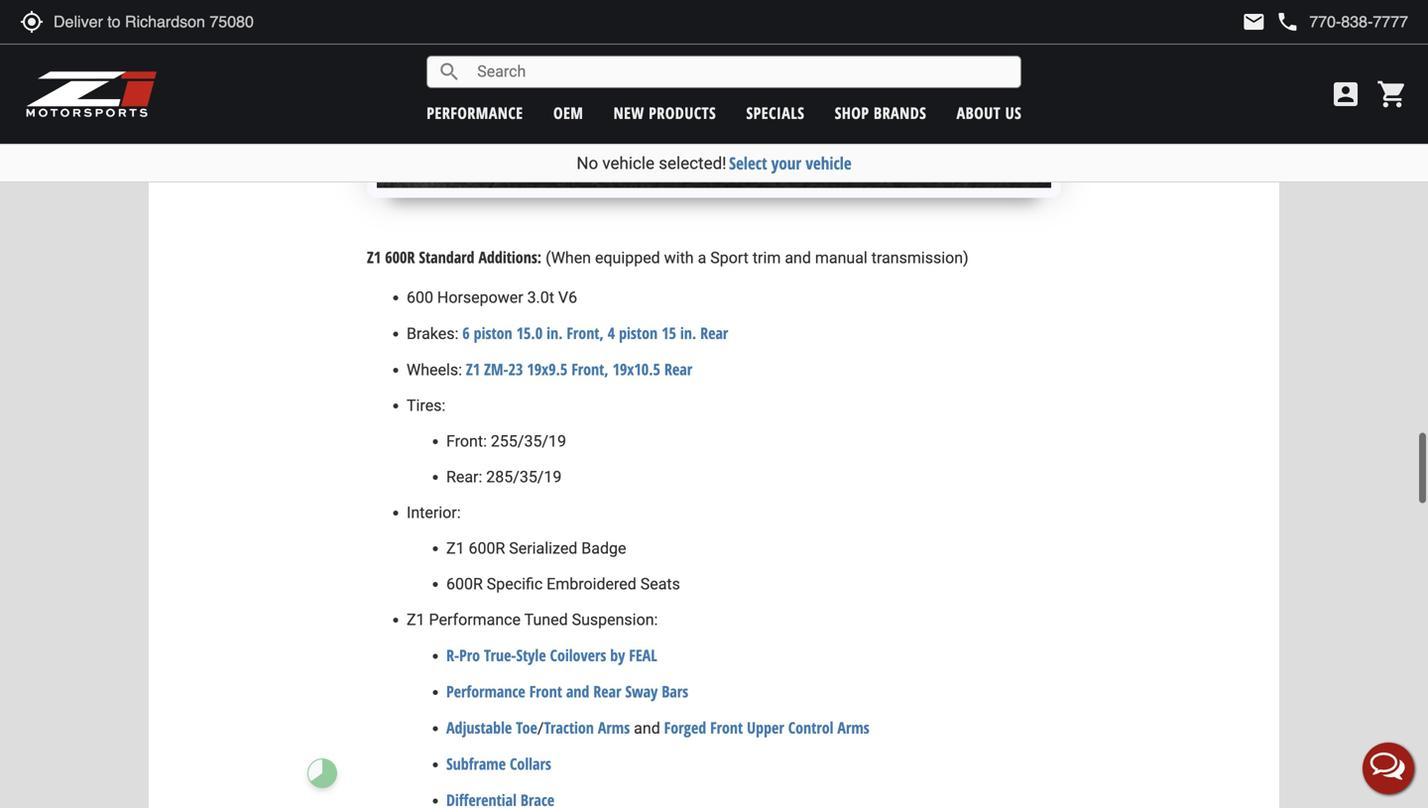 Task type: describe. For each thing, give the bounding box(es) containing it.
6
[[463, 322, 470, 344]]

about us link
[[957, 102, 1022, 124]]

us
[[1005, 102, 1022, 124]]

adjustable
[[446, 717, 512, 738]]

with
[[664, 248, 694, 267]]

z1 for tuned
[[407, 610, 425, 629]]

true-
[[484, 645, 516, 666]]

shop
[[835, 102, 870, 124]]

3.0t
[[527, 288, 554, 307]]

subframe collars link
[[446, 753, 551, 775]]

performance front and rear sway bars link
[[446, 681, 689, 702]]

vehicle inside no vehicle selected! select your vehicle
[[602, 153, 655, 173]]

your
[[772, 152, 802, 175]]

600 horsepower 3.0t v6
[[407, 288, 577, 307]]

600r specific embroidered seats
[[446, 575, 680, 594]]

style
[[516, 645, 546, 666]]

control
[[788, 717, 834, 738]]

phone link
[[1276, 10, 1409, 34]]

front, for in.
[[567, 322, 604, 344]]

2 piston from the left
[[619, 322, 658, 344]]

z1 performance tuned suspension:
[[407, 610, 658, 629]]

front: 255/35/19
[[446, 432, 566, 451]]

/
[[537, 719, 544, 738]]

adjustable toe / traction arms and forged front upper control arms
[[446, 717, 870, 738]]

tuned
[[524, 610, 568, 629]]

mail link
[[1242, 10, 1266, 34]]

a
[[698, 248, 707, 267]]

select your vehicle link
[[729, 152, 852, 175]]

feal
[[629, 645, 657, 666]]

wheels: z1 zm-23 19x9.5 front, 19x10.5 rear
[[407, 359, 692, 380]]

bars
[[662, 681, 689, 702]]

horsepower
[[437, 288, 523, 307]]

2 vertical spatial 600r
[[446, 575, 483, 594]]

2 in. from the left
[[680, 322, 697, 344]]

v6
[[558, 288, 577, 307]]

front:
[[446, 432, 487, 451]]

1 in. from the left
[[547, 322, 563, 344]]

forged
[[664, 717, 706, 738]]

oem
[[553, 102, 584, 124]]

badge
[[582, 539, 626, 558]]

23
[[508, 359, 523, 380]]

select
[[729, 152, 767, 175]]

shopping_cart link
[[1372, 78, 1409, 110]]

interior:
[[407, 503, 461, 522]]

adjustable toe link
[[446, 717, 537, 738]]

forged front upper control arms link
[[664, 717, 870, 738]]

19x10.5
[[613, 359, 661, 380]]

wheels:
[[407, 361, 462, 379]]

z1 600r serialized badge
[[446, 539, 626, 558]]

4
[[608, 322, 615, 344]]

255/35/19
[[491, 432, 566, 451]]

15
[[662, 322, 676, 344]]

account_box link
[[1325, 78, 1367, 110]]

mail
[[1242, 10, 1266, 34]]

collars
[[510, 753, 551, 775]]

shop brands link
[[835, 102, 927, 124]]

shop brands
[[835, 102, 927, 124]]

new
[[614, 102, 644, 124]]

new products
[[614, 102, 716, 124]]

specials
[[746, 102, 805, 124]]

z1 for serialized
[[446, 539, 465, 558]]

equipped
[[595, 248, 660, 267]]

trim
[[753, 248, 781, 267]]

manual
[[815, 248, 868, 267]]

z1 zm-23 19x9.5 front, 19x10.5 rear link
[[466, 359, 692, 380]]

6 piston 15.0 in. front, 4 piston 15 in. rear link
[[463, 322, 728, 344]]

subframe collars
[[446, 753, 551, 775]]

search
[[438, 60, 462, 84]]



Task type: vqa. For each thing, say whether or not it's contained in the screenshot.
Horsepower
yes



Task type: locate. For each thing, give the bounding box(es) containing it.
600r for standard
[[385, 246, 415, 268]]

1 horizontal spatial rear
[[664, 359, 692, 380]]

rear: 285/35/19
[[446, 468, 562, 487]]

1 horizontal spatial in.
[[680, 322, 697, 344]]

0 vertical spatial front,
[[567, 322, 604, 344]]

0 vertical spatial performance
[[429, 610, 521, 629]]

arms right the traction
[[598, 717, 630, 738]]

performance up adjustable toe "link"
[[446, 681, 526, 702]]

phone
[[1276, 10, 1300, 34]]

account_box
[[1330, 78, 1362, 110]]

standard
[[419, 246, 475, 268]]

tires:
[[407, 396, 450, 415]]

600
[[407, 288, 433, 307]]

z1 600r standard additions: (when equipped with a sport trim and manual transmission)
[[367, 246, 969, 268]]

oem link
[[553, 102, 584, 124]]

seats
[[641, 575, 680, 594]]

rear:
[[446, 468, 482, 487]]

brakes: 6 piston 15.0 in. front, 4 piston 15 in. rear
[[407, 322, 728, 344]]

rear left sway
[[593, 681, 621, 702]]

by
[[610, 645, 625, 666]]

front, down 6 piston 15.0 in. front, 4 piston 15 in. rear link
[[572, 359, 609, 380]]

600r up 600
[[385, 246, 415, 268]]

2 horizontal spatial rear
[[700, 322, 728, 344]]

0 horizontal spatial vehicle
[[602, 153, 655, 173]]

1 horizontal spatial piston
[[619, 322, 658, 344]]

Search search field
[[462, 57, 1021, 87]]

rear
[[700, 322, 728, 344], [664, 359, 692, 380], [593, 681, 621, 702]]

1 vertical spatial rear
[[664, 359, 692, 380]]

serialized
[[509, 539, 578, 558]]

sport
[[710, 248, 749, 267]]

products
[[649, 102, 716, 124]]

no vehicle selected! select your vehicle
[[577, 152, 852, 175]]

about us
[[957, 102, 1022, 124]]

1 vertical spatial front
[[710, 717, 743, 738]]

(when
[[546, 248, 591, 267]]

rear down 15
[[664, 359, 692, 380]]

pro
[[459, 645, 480, 666]]

z1 for standard
[[367, 246, 381, 268]]

2 vertical spatial and
[[634, 719, 660, 738]]

performance
[[427, 102, 523, 124]]

1 vertical spatial and
[[566, 681, 590, 702]]

0 horizontal spatial arms
[[598, 717, 630, 738]]

2 horizontal spatial and
[[785, 248, 811, 267]]

1 horizontal spatial vehicle
[[806, 152, 852, 175]]

new products link
[[614, 102, 716, 124]]

0 horizontal spatial piston
[[474, 322, 512, 344]]

2 arms from the left
[[838, 717, 870, 738]]

and inside adjustable toe / traction arms and forged front upper control arms
[[634, 719, 660, 738]]

traction arms link
[[544, 717, 630, 738]]

and inside z1 600r standard additions: (when equipped with a sport trim and manual transmission)
[[785, 248, 811, 267]]

600r
[[385, 246, 415, 268], [469, 539, 505, 558], [446, 575, 483, 594]]

performance link
[[427, 102, 523, 124]]

0 vertical spatial rear
[[700, 322, 728, 344]]

and right "trim" at the right top of page
[[785, 248, 811, 267]]

arms
[[598, 717, 630, 738], [838, 717, 870, 738]]

600r up specific on the bottom left of the page
[[469, 539, 505, 558]]

in. right 15.0
[[547, 322, 563, 344]]

upper
[[747, 717, 784, 738]]

arms right control
[[838, 717, 870, 738]]

sway
[[625, 681, 658, 702]]

mail phone
[[1242, 10, 1300, 34]]

traction
[[544, 717, 594, 738]]

0 horizontal spatial rear
[[593, 681, 621, 702]]

piston
[[474, 322, 512, 344], [619, 322, 658, 344]]

front, left 4
[[567, 322, 604, 344]]

1 vertical spatial performance
[[446, 681, 526, 702]]

no
[[577, 153, 598, 173]]

z1 motorsports logo image
[[25, 69, 158, 119]]

0 vertical spatial 600r
[[385, 246, 415, 268]]

piston right 4
[[619, 322, 658, 344]]

0 horizontal spatial and
[[566, 681, 590, 702]]

1 horizontal spatial front
[[710, 717, 743, 738]]

vehicle
[[806, 152, 852, 175], [602, 153, 655, 173]]

piston right "6"
[[474, 322, 512, 344]]

and
[[785, 248, 811, 267], [566, 681, 590, 702], [634, 719, 660, 738]]

performance front and rear sway bars
[[446, 681, 689, 702]]

r-pro true-style coilovers by feal link
[[446, 645, 657, 666]]

vehicle right your
[[806, 152, 852, 175]]

specific
[[487, 575, 543, 594]]

600r for serialized
[[469, 539, 505, 558]]

subframe
[[446, 753, 506, 775]]

toe
[[516, 717, 537, 738]]

about
[[957, 102, 1001, 124]]

front
[[529, 681, 562, 702], [710, 717, 743, 738]]

1 vertical spatial front,
[[572, 359, 609, 380]]

brands
[[874, 102, 927, 124]]

vehicle right no
[[602, 153, 655, 173]]

and down "coilovers"
[[566, 681, 590, 702]]

15.0
[[516, 322, 543, 344]]

1 arms from the left
[[598, 717, 630, 738]]

front down r-pro true-style coilovers by feal
[[529, 681, 562, 702]]

front left upper
[[710, 717, 743, 738]]

coilovers
[[550, 645, 606, 666]]

0 horizontal spatial in.
[[547, 322, 563, 344]]

r-pro true-style coilovers by feal
[[446, 645, 657, 666]]

1 horizontal spatial and
[[634, 719, 660, 738]]

suspension:
[[572, 610, 658, 629]]

rear right 15
[[700, 322, 728, 344]]

1 vertical spatial 600r
[[469, 539, 505, 558]]

shopping_cart
[[1377, 78, 1409, 110]]

285/35/19
[[486, 468, 562, 487]]

selected!
[[659, 153, 727, 173]]

r-
[[446, 645, 459, 666]]

1 horizontal spatial arms
[[838, 717, 870, 738]]

2 vertical spatial rear
[[593, 681, 621, 702]]

front, for 19x9.5
[[572, 359, 609, 380]]

0 vertical spatial and
[[785, 248, 811, 267]]

front,
[[567, 322, 604, 344], [572, 359, 609, 380]]

my_location
[[20, 10, 44, 34]]

transmission)
[[872, 248, 969, 267]]

19x9.5
[[527, 359, 568, 380]]

specials link
[[746, 102, 805, 124]]

600r left specific on the bottom left of the page
[[446, 575, 483, 594]]

zm-
[[484, 359, 508, 380]]

performance up pro
[[429, 610, 521, 629]]

0 horizontal spatial front
[[529, 681, 562, 702]]

0 vertical spatial front
[[529, 681, 562, 702]]

embroidered
[[547, 575, 637, 594]]

in. right 15
[[680, 322, 697, 344]]

1 piston from the left
[[474, 322, 512, 344]]

and down sway
[[634, 719, 660, 738]]



